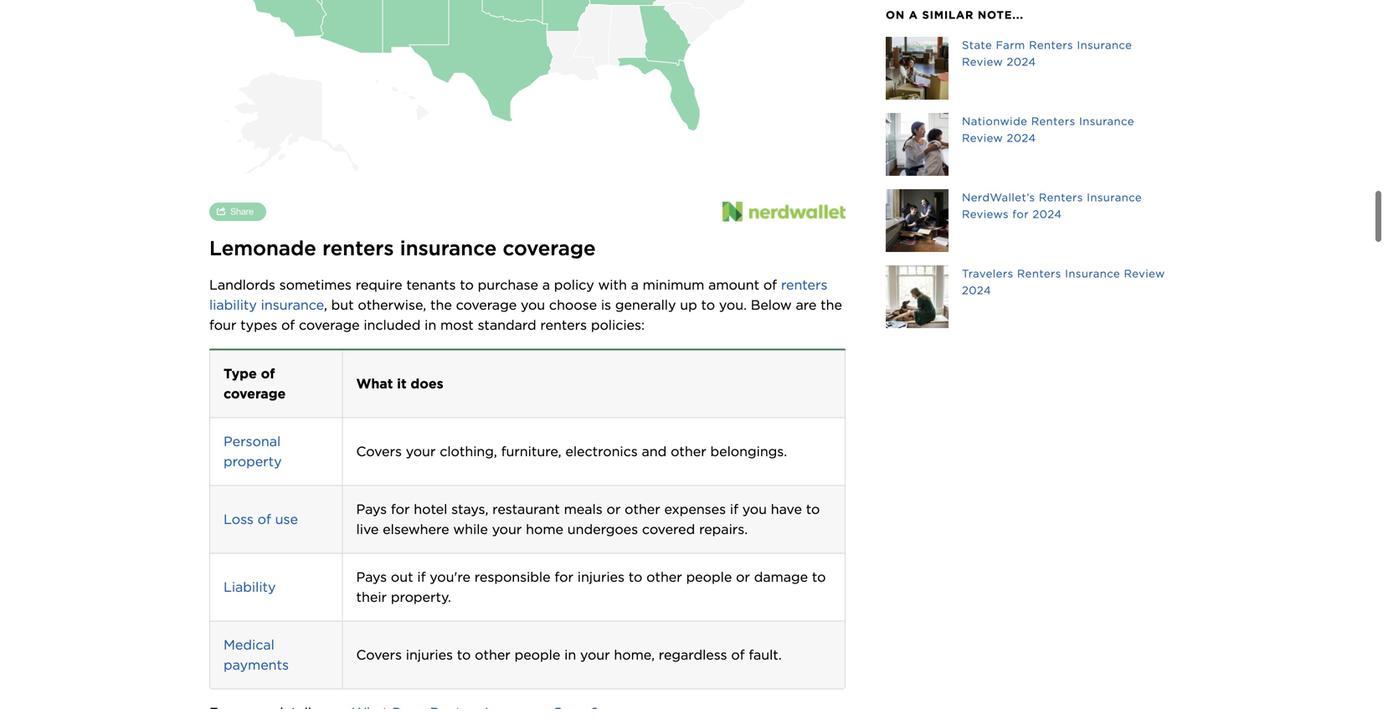Task type: vqa. For each thing, say whether or not it's contained in the screenshot.


Task type: locate. For each thing, give the bounding box(es) containing it.
otherwise,
[[358, 297, 426, 313]]

1 vertical spatial if
[[417, 569, 426, 585]]

insurance inside renters liability insurance
[[261, 297, 324, 313]]

if up repairs.
[[730, 501, 739, 517]]

for up elsewhere
[[391, 501, 410, 517]]

you left have
[[743, 501, 767, 517]]

a right on
[[909, 8, 919, 21]]

insurance up tenants at top left
[[400, 236, 497, 260]]

insurance
[[1077, 39, 1133, 52], [1080, 115, 1135, 128], [1087, 191, 1142, 204], [1065, 267, 1121, 280]]

your
[[406, 443, 436, 460], [492, 521, 522, 538], [580, 647, 610, 663]]

the right are
[[821, 297, 843, 313]]

renters
[[1029, 39, 1074, 52], [1032, 115, 1076, 128], [1039, 191, 1084, 204], [1018, 267, 1062, 280]]

2 vertical spatial review
[[1124, 267, 1166, 280]]

renters up are
[[781, 277, 828, 293]]

for inside pays out if you're responsible for injuries to other people or damage to their property.
[[555, 569, 574, 585]]

injuries inside pays out if you're responsible for injuries to other people or damage to their property.
[[578, 569, 625, 585]]

1 horizontal spatial the
[[821, 297, 843, 313]]

coverage inside table 8556 element
[[224, 386, 286, 402]]

pays up their
[[356, 569, 387, 585]]

to inside pays for hotel stays, restaurant meals or other expenses if you have to live elsewhere while your home undergoes covered repairs.
[[806, 501, 820, 517]]

0 horizontal spatial renters
[[323, 236, 394, 260]]

state
[[962, 39, 993, 52]]

medical
[[224, 637, 275, 653]]

1 pays from the top
[[356, 501, 387, 517]]

0 vertical spatial covers
[[356, 443, 402, 460]]

insurance for nerdwallet's renters insurance reviews for 2024
[[1087, 191, 1142, 204]]

your left home,
[[580, 647, 610, 663]]

review inside travelers renters insurance review 2024
[[1124, 267, 1166, 280]]

travelers
[[962, 267, 1014, 280]]

renters up require
[[323, 236, 394, 260]]

lemonade
[[209, 236, 316, 260]]

injuries
[[578, 569, 625, 585], [406, 647, 453, 663]]

other inside pays out if you're responsible for injuries to other people or damage to their property.
[[647, 569, 682, 585]]

or left damage
[[736, 569, 750, 585]]

2024 inside the nationwide renters insurance review 2024
[[1007, 131, 1036, 144]]

0 vertical spatial pays
[[356, 501, 387, 517]]

2024 down nationwide
[[1007, 131, 1036, 144]]

a left the policy
[[542, 277, 550, 293]]

renters down state farm renters insurance review 2024 link
[[1032, 115, 1076, 128]]

pays up live
[[356, 501, 387, 517]]

pays inside pays for hotel stays, restaurant meals or other expenses if you have to live elsewhere while your home undergoes covered repairs.
[[356, 501, 387, 517]]

2024 down nerdwallet's
[[1033, 208, 1062, 221]]

to right up
[[701, 297, 715, 313]]

sometimes
[[279, 277, 352, 293]]

fault.
[[749, 647, 782, 663]]

medical payments link
[[224, 637, 289, 673]]

renters inside travelers renters insurance review 2024
[[1018, 267, 1062, 280]]

or up undergoes on the left of page
[[607, 501, 621, 517]]

people inside pays out if you're responsible for injuries to other people or damage to their property.
[[686, 569, 732, 585]]

people down repairs.
[[686, 569, 732, 585]]

to right damage
[[812, 569, 826, 585]]

2 pays from the top
[[356, 569, 387, 585]]

insurance
[[400, 236, 497, 260], [261, 297, 324, 313]]

loss of use link
[[224, 511, 298, 528]]

coverage up the policy
[[503, 236, 596, 260]]

2 horizontal spatial your
[[580, 647, 610, 663]]

renters
[[323, 236, 394, 260], [781, 277, 828, 293], [541, 317, 587, 333]]

0 horizontal spatial your
[[406, 443, 436, 460]]

renters down nationwide renters insurance review 2024 link
[[1039, 191, 1084, 204]]

1 vertical spatial injuries
[[406, 647, 453, 663]]

1 vertical spatial pays
[[356, 569, 387, 585]]

you
[[521, 297, 545, 313], [743, 501, 767, 517]]

0 vertical spatial your
[[406, 443, 436, 460]]

other up 'covered'
[[625, 501, 661, 517]]

your left clothing, at the bottom of the page
[[406, 443, 436, 460]]

covers down their
[[356, 647, 402, 663]]

loss
[[224, 511, 254, 528]]

to down the you're
[[457, 647, 471, 663]]

1 vertical spatial covers
[[356, 647, 402, 663]]

a right with
[[631, 277, 639, 293]]

insurance inside the nationwide renters insurance review 2024
[[1080, 115, 1135, 128]]

1 vertical spatial you
[[743, 501, 767, 517]]

nerdwallet's
[[962, 191, 1036, 204]]

0 vertical spatial in
[[425, 317, 437, 333]]

0 vertical spatial insurance
[[400, 236, 497, 260]]

insurance for liability
[[261, 297, 324, 313]]

stays,
[[452, 501, 489, 517]]

covers down what
[[356, 443, 402, 460]]

of
[[764, 277, 777, 293], [281, 317, 295, 333], [261, 365, 275, 382], [258, 511, 271, 528], [731, 647, 745, 663]]

you.
[[719, 297, 747, 313]]

1 horizontal spatial if
[[730, 501, 739, 517]]

0 horizontal spatial injuries
[[406, 647, 453, 663]]

if right out
[[417, 569, 426, 585]]

0 horizontal spatial people
[[515, 647, 561, 663]]

your down restaurant
[[492, 521, 522, 538]]

types
[[241, 317, 277, 333]]

2 horizontal spatial renters
[[781, 277, 828, 293]]

1 vertical spatial insurance
[[261, 297, 324, 313]]

most
[[441, 317, 474, 333]]

1 horizontal spatial injuries
[[578, 569, 625, 585]]

renters inside the nationwide renters insurance review 2024
[[1032, 115, 1076, 128]]

if
[[730, 501, 739, 517], [417, 569, 426, 585]]

2 vertical spatial for
[[555, 569, 574, 585]]

or
[[607, 501, 621, 517], [736, 569, 750, 585]]

does
[[411, 376, 444, 392]]

for inside pays for hotel stays, restaurant meals or other expenses if you have to live elsewhere while your home undergoes covered repairs.
[[391, 501, 410, 517]]

2024 inside nerdwallet's renters insurance reviews for 2024
[[1033, 208, 1062, 221]]

1 vertical spatial for
[[391, 501, 410, 517]]

1 horizontal spatial in
[[565, 647, 576, 663]]

1 horizontal spatial you
[[743, 501, 767, 517]]

for right responsible
[[555, 569, 574, 585]]

other down 'covered'
[[647, 569, 682, 585]]

live
[[356, 521, 379, 538]]

injuries down undergoes on the left of page
[[578, 569, 625, 585]]

liability link
[[224, 579, 276, 595]]

your inside pays for hotel stays, restaurant meals or other expenses if you have to live elsewhere while your home undergoes covered repairs.
[[492, 521, 522, 538]]

nationwide renters insurance review 2024 link
[[886, 113, 1174, 176]]

home,
[[614, 647, 655, 663]]

0 vertical spatial review
[[962, 55, 1003, 68]]

elsewhere
[[383, 521, 449, 538]]

renters down choose
[[541, 317, 587, 333]]

renters inside nerdwallet's renters insurance reviews for 2024
[[1039, 191, 1084, 204]]

coverage down type
[[224, 386, 286, 402]]

insurance for travelers renters insurance review 2024
[[1065, 267, 1121, 280]]

pays inside pays out if you're responsible for injuries to other people or damage to their property.
[[356, 569, 387, 585]]

1 horizontal spatial insurance
[[400, 236, 497, 260]]

you down purchase
[[521, 297, 545, 313]]

electronics
[[566, 443, 638, 460]]

a
[[909, 8, 919, 21], [542, 277, 550, 293], [631, 277, 639, 293]]

2 covers from the top
[[356, 647, 402, 663]]

0 horizontal spatial insurance
[[261, 297, 324, 313]]

the down tenants at top left
[[430, 297, 452, 313]]

0 vertical spatial people
[[686, 569, 732, 585]]

nerdwallet's renters insurance reviews for 2024
[[962, 191, 1142, 221]]

for down nerdwallet's
[[1013, 208, 1029, 221]]

of up below
[[764, 277, 777, 293]]

in left most
[[425, 317, 437, 333]]

0 horizontal spatial if
[[417, 569, 426, 585]]

similar
[[922, 8, 974, 21]]

farm
[[996, 39, 1026, 52]]

2 vertical spatial renters
[[541, 317, 587, 333]]

for
[[1013, 208, 1029, 221], [391, 501, 410, 517], [555, 569, 574, 585]]

other
[[671, 443, 707, 460], [625, 501, 661, 517], [647, 569, 682, 585], [475, 647, 511, 663]]

insurance inside nerdwallet's renters insurance reviews for 2024
[[1087, 191, 1142, 204]]

insurance down sometimes
[[261, 297, 324, 313]]

landlords sometimes require tenants to purchase a policy with a minimum amount of
[[209, 277, 781, 293]]

covers for covers injuries to other people in your home, regardless of fault.
[[356, 647, 402, 663]]

1 horizontal spatial renters
[[541, 317, 587, 333]]

insurance inside travelers renters insurance review 2024
[[1065, 267, 1121, 280]]

coverage down ,
[[299, 317, 360, 333]]

0 horizontal spatial for
[[391, 501, 410, 517]]

0 vertical spatial you
[[521, 297, 545, 313]]

1 vertical spatial people
[[515, 647, 561, 663]]

of right types
[[281, 317, 295, 333]]

injuries down property.
[[406, 647, 453, 663]]

2024 down farm
[[1007, 55, 1036, 68]]

2 horizontal spatial for
[[1013, 208, 1029, 221]]

1 vertical spatial review
[[962, 131, 1003, 144]]

0 horizontal spatial you
[[521, 297, 545, 313]]

review inside the nationwide renters insurance review 2024
[[962, 131, 1003, 144]]

0 horizontal spatial or
[[607, 501, 621, 517]]

0 horizontal spatial in
[[425, 317, 437, 333]]

or inside pays out if you're responsible for injuries to other people or damage to their property.
[[736, 569, 750, 585]]

0 horizontal spatial the
[[430, 297, 452, 313]]

to right have
[[806, 501, 820, 517]]

0 vertical spatial for
[[1013, 208, 1029, 221]]

to
[[460, 277, 474, 293], [701, 297, 715, 313], [806, 501, 820, 517], [629, 569, 643, 585], [812, 569, 826, 585], [457, 647, 471, 663]]

renters right travelers
[[1018, 267, 1062, 280]]

0 vertical spatial injuries
[[578, 569, 625, 585]]

1 horizontal spatial people
[[686, 569, 732, 585]]

renters for nerdwallet's
[[1039, 191, 1084, 204]]

coverage
[[503, 236, 596, 260], [456, 297, 517, 313], [299, 317, 360, 333], [224, 386, 286, 402]]

1 horizontal spatial or
[[736, 569, 750, 585]]

the
[[430, 297, 452, 313], [821, 297, 843, 313]]

on a similar note...
[[886, 8, 1024, 21]]

what
[[356, 376, 393, 392]]

minimum
[[643, 277, 705, 293]]

restaurant
[[493, 501, 560, 517]]

1 vertical spatial in
[[565, 647, 576, 663]]

require
[[356, 277, 402, 293]]

0 vertical spatial if
[[730, 501, 739, 517]]

in left home,
[[565, 647, 576, 663]]

review
[[962, 55, 1003, 68], [962, 131, 1003, 144], [1124, 267, 1166, 280]]

type of coverage
[[224, 365, 286, 402]]

0 vertical spatial or
[[607, 501, 621, 517]]

pays
[[356, 501, 387, 517], [356, 569, 387, 585]]

people down responsible
[[515, 647, 561, 663]]

1 vertical spatial or
[[736, 569, 750, 585]]

1 covers from the top
[[356, 443, 402, 460]]

2024 down travelers
[[962, 284, 992, 297]]

1 horizontal spatial for
[[555, 569, 574, 585]]

1 horizontal spatial your
[[492, 521, 522, 538]]

1 vertical spatial your
[[492, 521, 522, 538]]

home
[[526, 521, 564, 538]]

state farm renters insurance review 2024 link
[[886, 37, 1174, 100]]

renters right farm
[[1029, 39, 1074, 52]]

renters inside state farm renters insurance review 2024
[[1029, 39, 1074, 52]]

1 vertical spatial renters
[[781, 277, 828, 293]]

covers for covers your clothing, furniture, electronics and other belongings.
[[356, 443, 402, 460]]

standard
[[478, 317, 537, 333]]

damage
[[754, 569, 808, 585]]

of right type
[[261, 365, 275, 382]]



Task type: describe. For each thing, give the bounding box(es) containing it.
review for travelers renters insurance review 2024
[[1124, 267, 1166, 280]]

pays out if you're responsible for injuries to other people or damage to their property.
[[356, 569, 830, 605]]

or inside pays for hotel stays, restaurant meals or other expenses if you have to live elsewhere while your home undergoes covered repairs.
[[607, 501, 621, 517]]

renters for travelers
[[1018, 267, 1062, 280]]

amount
[[709, 277, 760, 293]]

out
[[391, 569, 413, 585]]

if inside pays out if you're responsible for injuries to other people or damage to their property.
[[417, 569, 426, 585]]

policy
[[554, 277, 594, 293]]

state farm renters insurance review 2024
[[962, 39, 1133, 68]]

medical payments
[[224, 637, 289, 673]]

covers injuries to other people in your home, regardless of fault.
[[356, 647, 782, 663]]

tenants
[[407, 277, 456, 293]]

travelers renters insurance review 2024 link
[[886, 265, 1174, 328]]

note...
[[978, 8, 1024, 21]]

to down undergoes on the left of page
[[629, 569, 643, 585]]

policies:
[[591, 317, 645, 333]]

and
[[642, 443, 667, 460]]

belongings.
[[711, 443, 787, 460]]

four
[[209, 317, 237, 333]]

lemonade renters insurance coverage
[[209, 236, 596, 260]]

pays for their
[[356, 569, 387, 585]]

of left use at the bottom left of page
[[258, 511, 271, 528]]

renters liability insurance
[[209, 277, 832, 313]]

renters inside ', but otherwise, the coverage you choose is generally up to you. below are the four types of coverage included in most standard renters policies:'
[[541, 317, 587, 333]]

loss of use
[[224, 511, 298, 528]]

up
[[680, 297, 697, 313]]

have
[[771, 501, 802, 517]]

nationwide renters insurance review 2024
[[962, 115, 1135, 144]]

furniture,
[[501, 443, 562, 460]]

travelers renters insurance review 2024
[[962, 267, 1166, 297]]

1 the from the left
[[430, 297, 452, 313]]

insurance for nationwide renters insurance review 2024
[[1080, 115, 1135, 128]]

covers your clothing, furniture, electronics and other belongings.
[[356, 443, 787, 460]]

regardless
[[659, 647, 727, 663]]

property
[[224, 453, 282, 470]]

0 horizontal spatial a
[[542, 277, 550, 293]]

payments
[[224, 657, 289, 673]]

2 horizontal spatial a
[[909, 8, 919, 21]]

type
[[224, 365, 257, 382]]

0 vertical spatial renters
[[323, 236, 394, 260]]

, but otherwise, the coverage you choose is generally up to you. below are the four types of coverage included in most standard renters policies:
[[209, 297, 847, 333]]

table 8556 element
[[210, 350, 845, 689]]

use
[[275, 511, 298, 528]]

to inside ', but otherwise, the coverage you choose is generally up to you. below are the four types of coverage included in most standard renters policies:'
[[701, 297, 715, 313]]

other right and
[[671, 443, 707, 460]]

meals
[[564, 501, 603, 517]]

liability
[[224, 579, 276, 595]]

repairs.
[[699, 521, 748, 538]]

of inside type of coverage
[[261, 365, 275, 382]]

review for nationwide renters insurance review 2024
[[962, 131, 1003, 144]]

responsible
[[475, 569, 551, 585]]

insurance for renters
[[400, 236, 497, 260]]

2024 inside travelers renters insurance review 2024
[[962, 284, 992, 297]]

if inside pays for hotel stays, restaurant meals or other expenses if you have to live elsewhere while your home undergoes covered repairs.
[[730, 501, 739, 517]]

coverage down landlords sometimes require tenants to purchase a policy with a minimum amount of
[[456, 297, 517, 313]]

on
[[886, 8, 905, 21]]

reviews
[[962, 208, 1009, 221]]

,
[[324, 297, 327, 313]]

hotel
[[414, 501, 448, 517]]

you inside ', but otherwise, the coverage you choose is generally up to you. below are the four types of coverage included in most standard renters policies:'
[[521, 297, 545, 313]]

pays for live
[[356, 501, 387, 517]]

2 vertical spatial your
[[580, 647, 610, 663]]

are
[[796, 297, 817, 313]]

personal property link
[[224, 433, 285, 470]]

in inside ', but otherwise, the coverage you choose is generally up to you. below are the four types of coverage included in most standard renters policies:'
[[425, 317, 437, 333]]

1 horizontal spatial a
[[631, 277, 639, 293]]

renters liability insurance link
[[209, 277, 832, 313]]

purchase
[[478, 277, 538, 293]]

covered
[[642, 521, 695, 538]]

in inside table 8556 element
[[565, 647, 576, 663]]

renters inside renters liability insurance
[[781, 277, 828, 293]]

you inside pays for hotel stays, restaurant meals or other expenses if you have to live elsewhere while your home undergoes covered repairs.
[[743, 501, 767, 517]]

nerdwallet's renters insurance reviews for 2024 link
[[886, 189, 1174, 252]]

but
[[331, 297, 354, 313]]

generally
[[615, 297, 676, 313]]

2 the from the left
[[821, 297, 843, 313]]

insurance inside state farm renters insurance review 2024
[[1077, 39, 1133, 52]]

you're
[[430, 569, 471, 585]]

landlords
[[209, 277, 275, 293]]

expenses
[[665, 501, 726, 517]]

included
[[364, 317, 421, 333]]

it
[[397, 376, 407, 392]]

is
[[601, 297, 611, 313]]

review inside state farm renters insurance review 2024
[[962, 55, 1003, 68]]

what it does
[[356, 376, 444, 392]]

for inside nerdwallet's renters insurance reviews for 2024
[[1013, 208, 1029, 221]]

their
[[356, 589, 387, 605]]

property.
[[391, 589, 451, 605]]

undergoes
[[568, 521, 638, 538]]

liability
[[209, 297, 257, 313]]

to right tenants at top left
[[460, 277, 474, 293]]

other inside pays for hotel stays, restaurant meals or other expenses if you have to live elsewhere while your home undergoes covered repairs.
[[625, 501, 661, 517]]

with
[[598, 277, 627, 293]]

below
[[751, 297, 792, 313]]

clothing,
[[440, 443, 497, 460]]

pays for hotel stays, restaurant meals or other expenses if you have to live elsewhere while your home undergoes covered repairs.
[[356, 501, 824, 538]]

choose
[[549, 297, 597, 313]]

other down responsible
[[475, 647, 511, 663]]

while
[[453, 521, 488, 538]]

2024 inside state farm renters insurance review 2024
[[1007, 55, 1036, 68]]

personal
[[224, 433, 281, 450]]

renters for nationwide
[[1032, 115, 1076, 128]]

nationwide
[[962, 115, 1028, 128]]

of inside ', but otherwise, the coverage you choose is generally up to you. below are the four types of coverage included in most standard renters policies:'
[[281, 317, 295, 333]]

of left fault.
[[731, 647, 745, 663]]



